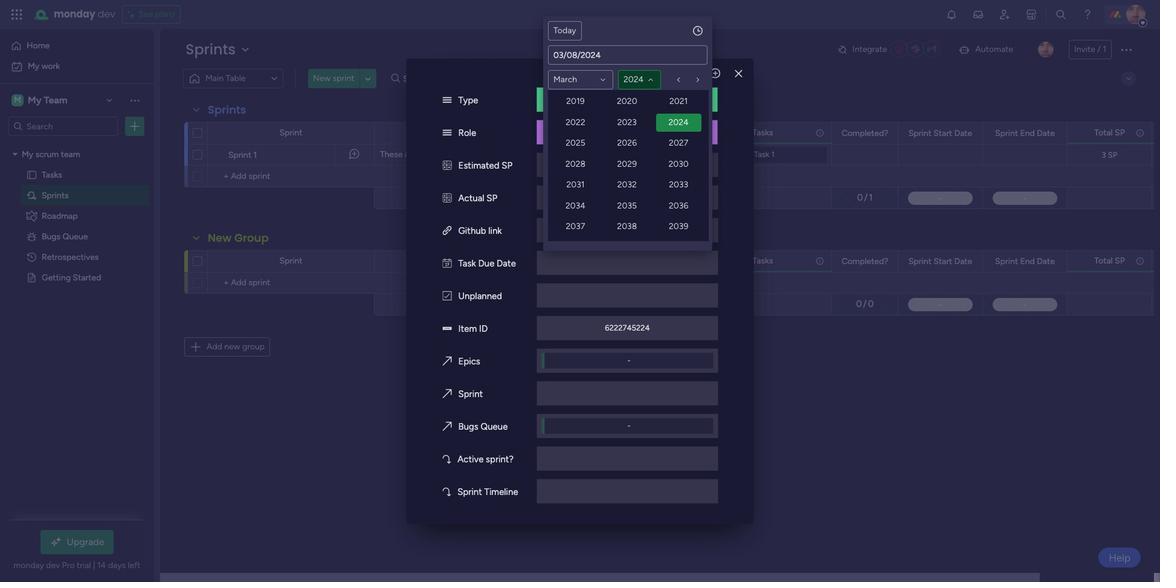 Task type: locate. For each thing, give the bounding box(es) containing it.
dialog
[[407, 0, 754, 524]]

16 button
[[660, 155, 678, 174]]

0 vertical spatial 14
[[624, 159, 633, 169]]

new inside button
[[313, 73, 331, 83]]

1 completed? field from the top
[[839, 127, 892, 140]]

7 down product
[[626, 138, 630, 149]]

2 start from the top
[[934, 256, 953, 266]]

march
[[554, 74, 577, 85]]

1 horizontal spatial 1 button
[[640, 114, 658, 132]]

Date field
[[549, 46, 707, 64]]

1 vertical spatial total sp
[[1095, 255, 1126, 266]]

0 vertical spatial total sp
[[1095, 127, 1126, 138]]

item id
[[459, 323, 488, 334]]

close image
[[735, 69, 743, 78]]

date
[[955, 128, 973, 138], [1038, 128, 1056, 138], [955, 256, 973, 266], [1038, 256, 1056, 266], [497, 258, 516, 269]]

2 for rightmost 2 button
[[667, 118, 672, 128]]

new for new sprint
[[313, 73, 331, 83]]

2024 button up feature
[[618, 70, 662, 89]]

0 vertical spatial 2024
[[624, 74, 644, 85]]

my for my team
[[28, 94, 41, 106]]

2 button down the saturday element
[[660, 114, 678, 132]]

public board image left getting
[[26, 271, 37, 283]]

grid
[[556, 95, 700, 236]]

1 vertical spatial bugs queue
[[459, 421, 508, 432]]

type
[[459, 95, 479, 106]]

2 v2 board relation small image from the top
[[443, 421, 452, 432]]

add new group
[[207, 342, 265, 352]]

Sprint Start Date field
[[906, 127, 976, 140], [906, 255, 976, 268]]

v2 status image left the role
[[443, 127, 452, 138]]

sort
[[580, 73, 596, 84]]

0 horizontal spatial bugs
[[42, 231, 61, 241]]

31 button
[[681, 197, 699, 215]]

0 vertical spatial dev
[[98, 7, 115, 21]]

sprint start date
[[909, 128, 973, 138], [909, 256, 973, 266]]

dev for monday dev
[[98, 7, 115, 21]]

0 horizontal spatial 0 / 1
[[575, 192, 591, 203]]

14 right |
[[97, 560, 106, 571]]

total sp up 3 sp
[[1095, 127, 1126, 138]]

2 completed? field from the top
[[839, 255, 892, 268]]

0 vertical spatial bugs queue
[[42, 231, 88, 241]]

goals right dapulse date column image
[[467, 256, 489, 266]]

0 horizontal spatial 0 / 0
[[574, 299, 592, 310]]

2 vertical spatial my
[[22, 149, 33, 159]]

0 vertical spatial sprint timeline field
[[621, 127, 683, 140]]

2019 button
[[553, 93, 599, 111]]

next image
[[694, 75, 703, 85]]

list box
[[0, 141, 154, 451]]

1 active? from the top
[[569, 128, 597, 138]]

Sprint Goals field
[[439, 127, 492, 140], [439, 255, 492, 268]]

1 horizontal spatial task
[[755, 150, 770, 159]]

sprint
[[280, 128, 303, 138], [442, 128, 465, 138], [624, 128, 647, 138], [909, 128, 932, 138], [996, 128, 1019, 138], [229, 150, 251, 160], [280, 256, 303, 266], [442, 256, 465, 266], [624, 256, 647, 266], [909, 256, 932, 266], [996, 256, 1019, 266], [459, 389, 483, 400], [458, 487, 482, 497]]

0 vertical spatial sprints
[[186, 39, 236, 59]]

timeline down sprint?
[[485, 487, 519, 497]]

task
[[755, 150, 770, 159], [459, 258, 476, 269]]

19
[[583, 180, 591, 190]]

bugs down roadmap
[[42, 231, 61, 241]]

add
[[207, 342, 222, 352]]

option
[[0, 143, 154, 145]]

0 horizontal spatial 4
[[564, 138, 569, 149]]

bugs queue up active sprint?
[[459, 421, 508, 432]]

queue up sprint?
[[481, 421, 508, 432]]

1 sprint timeline field from the top
[[621, 127, 683, 140]]

4 button down the 2035 button
[[619, 217, 637, 235]]

1 vertical spatial 3
[[1103, 150, 1107, 159]]

v2 lookup arrow image
[[443, 487, 451, 497]]

2 active? from the top
[[569, 256, 597, 266]]

1 horizontal spatial group
[[674, 73, 698, 84]]

1 vertical spatial active? field
[[566, 255, 600, 268]]

1 horizontal spatial 4
[[626, 221, 631, 231]]

2 button down 2034 button
[[578, 217, 596, 235]]

10
[[685, 138, 694, 149]]

3 inside button
[[688, 118, 692, 128]]

timeline
[[649, 128, 680, 138], [649, 256, 680, 266], [485, 487, 519, 497]]

my for my work
[[28, 61, 39, 71]]

2 down the saturday element
[[667, 118, 672, 128]]

2 vertical spatial tasks
[[753, 255, 774, 266]]

sprint goals field down the github
[[439, 255, 492, 268]]

1 vertical spatial 7
[[688, 221, 692, 231]]

2 total sp field from the top
[[1092, 254, 1129, 268]]

sprint goals field up goals
[[439, 127, 492, 140]]

Search field
[[400, 70, 437, 87]]

1 vertical spatial sprint end date field
[[993, 255, 1059, 268]]

1 vertical spatial -
[[628, 421, 631, 430]]

1 v2 board relation small image from the top
[[443, 389, 452, 400]]

my inside workspace selection element
[[28, 94, 41, 106]]

1 vertical spatial 4
[[626, 221, 631, 231]]

0 / 1
[[575, 192, 591, 203], [858, 192, 873, 203]]

5 button
[[578, 135, 596, 153]]

0 vertical spatial sprint start date field
[[906, 127, 976, 140]]

2037
[[566, 222, 586, 232]]

1 sprint end date from the top
[[996, 128, 1056, 138]]

1 horizontal spatial queue
[[481, 421, 508, 432]]

1 completed? from the top
[[842, 128, 889, 138]]

active? down '2037' button
[[569, 256, 597, 266]]

timeline down the 6 button
[[649, 256, 680, 266]]

years group
[[548, 90, 710, 241]]

26 down 19 button
[[582, 200, 592, 210]]

1 horizontal spatial dev
[[98, 7, 115, 21]]

1 vertical spatial sprint start date field
[[906, 255, 976, 268]]

see
[[139, 9, 153, 19]]

1 vertical spatial dev
[[46, 560, 60, 571]]

2027 button
[[656, 134, 702, 152]]

26 button right '25' button
[[578, 197, 596, 215]]

2 down 2034 button
[[585, 221, 589, 231]]

total left column information image
[[1095, 255, 1114, 266]]

2 sprint goals from the top
[[442, 256, 489, 266]]

2031
[[567, 180, 585, 190]]

1 vertical spatial 4 button
[[619, 217, 637, 235]]

friday element
[[638, 95, 659, 113]]

0 vertical spatial 1 button
[[640, 114, 658, 132]]

2024 down 2021 button at the top right of the page
[[669, 117, 689, 127]]

2 for the leftmost 2 button
[[585, 221, 589, 231]]

0 vertical spatial 2
[[667, 118, 672, 128]]

monday up the home link
[[54, 7, 95, 21]]

v2 status image left type
[[443, 95, 452, 106]]

total sp field left column information image
[[1092, 254, 1129, 268]]

arrow down image
[[542, 71, 557, 86]]

v2 board relation small image down v2 board relation small image
[[443, 389, 452, 400]]

2 active? field from the top
[[566, 255, 600, 268]]

actual sp
[[459, 193, 498, 204]]

sprints
[[434, 149, 459, 160]]

0 horizontal spatial task
[[459, 258, 476, 269]]

update feed image
[[973, 8, 985, 21]]

0 vertical spatial 2024 button
[[618, 70, 662, 89]]

sprint goals for first the sprint goals field from the bottom
[[442, 256, 489, 266]]

1 vertical spatial task
[[459, 258, 476, 269]]

2 - from the top
[[628, 421, 631, 430]]

0 / 0
[[574, 299, 592, 310], [857, 299, 874, 310]]

0
[[575, 192, 581, 203], [858, 192, 864, 203], [574, 299, 580, 310], [586, 299, 592, 310], [857, 299, 863, 310], [869, 299, 874, 310]]

2021 button
[[656, 93, 702, 111]]

26 button
[[557, 114, 576, 132], [578, 197, 596, 215]]

main
[[206, 73, 224, 83]]

27
[[582, 118, 592, 128]]

0 vertical spatial total
[[1095, 127, 1114, 138]]

product
[[613, 127, 643, 137]]

3 for 3
[[688, 118, 692, 128]]

1
[[1104, 44, 1107, 54], [647, 118, 651, 128], [254, 150, 257, 160], [772, 150, 775, 159], [587, 192, 591, 203], [870, 192, 873, 203], [565, 221, 568, 231]]

14 button
[[619, 155, 637, 174]]

2 vertical spatial sprint timeline
[[458, 487, 519, 497]]

25
[[562, 200, 571, 210]]

1 vertical spatial total
[[1095, 255, 1114, 266]]

2039
[[669, 222, 689, 232]]

0 horizontal spatial queue
[[63, 231, 88, 241]]

retrospectives
[[42, 252, 99, 262]]

1 button down '25' button
[[557, 217, 576, 235]]

1 vertical spatial sprint end date
[[996, 256, 1056, 266]]

1 horizontal spatial monday
[[54, 7, 95, 21]]

sprints for the sprints button
[[186, 39, 236, 59]]

row group containing 26
[[556, 113, 700, 236]]

2029 button
[[605, 155, 650, 173]]

workspace image
[[11, 94, 24, 107]]

my right workspace icon
[[28, 94, 41, 106]]

4 up 11 in the top of the page
[[564, 138, 569, 149]]

tu
[[583, 97, 592, 107]]

Sprints field
[[205, 102, 249, 118]]

4 button up 11 in the top of the page
[[557, 135, 576, 153]]

my left work
[[28, 61, 39, 71]]

1 button
[[640, 114, 658, 132], [557, 217, 576, 235]]

0 horizontal spatial 3
[[688, 118, 692, 128]]

1 sprint goals from the top
[[442, 128, 489, 138]]

2030 button
[[656, 155, 702, 173]]

1 vertical spatial 26 button
[[578, 197, 596, 215]]

0 horizontal spatial 14
[[97, 560, 106, 571]]

dapulse numbers column image
[[443, 160, 452, 171]]

epics
[[459, 356, 481, 367]]

4 down the 2035 button
[[626, 221, 631, 231]]

total sp field up 3 sp
[[1092, 126, 1129, 139]]

james peterson image
[[1127, 5, 1146, 24]]

1 vertical spatial sprint goals
[[442, 256, 489, 266]]

sprint goals down the github
[[442, 256, 489, 266]]

task for task due date
[[459, 258, 476, 269]]

2020
[[617, 96, 638, 106]]

2 sprint end date field from the top
[[993, 255, 1059, 268]]

Tasks field
[[750, 126, 777, 139], [750, 254, 777, 268]]

0 vertical spatial v2 status image
[[443, 95, 452, 106]]

getting
[[42, 272, 71, 282]]

2 public board image from the top
[[26, 271, 37, 283]]

monday element
[[556, 95, 577, 113]]

active? up '5'
[[569, 128, 597, 138]]

monday for monday dev
[[54, 7, 95, 21]]

1 horizontal spatial 2 button
[[660, 114, 678, 132]]

0 vertical spatial 4 button
[[557, 135, 576, 153]]

1 vertical spatial bugs
[[459, 421, 479, 432]]

1 public board image from the top
[[26, 169, 37, 180]]

0 horizontal spatial dev
[[46, 560, 60, 571]]

see plans button
[[122, 5, 181, 24]]

group by
[[674, 73, 709, 84]]

2 total sp from the top
[[1095, 255, 1126, 266]]

0 vertical spatial start
[[934, 128, 953, 138]]

my right caret down image
[[22, 149, 33, 159]]

sprint timeline inside dialog
[[458, 487, 519, 497]]

public board image down scrum
[[26, 169, 37, 180]]

4 button
[[557, 135, 576, 153], [619, 217, 637, 235]]

26 down "monday" element
[[562, 118, 571, 128]]

0 vertical spatial 7
[[626, 138, 630, 149]]

v2 status image for role
[[443, 127, 452, 138]]

6 button
[[660, 217, 678, 235]]

7 button up 2029 at right top
[[619, 135, 637, 153]]

2024 up feature
[[624, 74, 644, 85]]

0 vertical spatial sprint timeline
[[624, 128, 680, 138]]

1 button down friday 'element'
[[640, 114, 658, 132]]

v2 status image
[[443, 95, 452, 106], [443, 127, 452, 138]]

sprints up main
[[186, 39, 236, 59]]

sprints up roadmap
[[42, 190, 69, 200]]

sa
[[665, 97, 674, 107]]

sprints down main table
[[208, 102, 246, 117]]

group inside popup button
[[674, 73, 698, 84]]

today
[[554, 25, 577, 36]]

0 vertical spatial 3
[[688, 118, 692, 128]]

column information image
[[1136, 256, 1146, 266]]

2024
[[624, 74, 644, 85], [669, 117, 689, 127]]

1 vertical spatial v2 status image
[[443, 127, 452, 138]]

1 vertical spatial 2024
[[669, 117, 689, 127]]

tasks
[[753, 127, 774, 138], [42, 169, 62, 180], [753, 255, 774, 266]]

26 button down "monday" element
[[557, 114, 576, 132]]

1 vertical spatial tasks field
[[750, 254, 777, 268]]

scrum
[[35, 149, 59, 159]]

v2 link column image
[[443, 225, 452, 236]]

Sprint End Date field
[[993, 127, 1059, 140], [993, 255, 1059, 268]]

completed? for 2nd completed? 'field' from the top
[[842, 256, 889, 266]]

0 vertical spatial sprint goals field
[[439, 127, 492, 140]]

0 vertical spatial my
[[28, 61, 39, 71]]

sprint timeline down the 6 button
[[624, 256, 680, 266]]

goals up goals
[[467, 128, 489, 138]]

previous image
[[674, 75, 684, 85]]

1 active? field from the top
[[566, 127, 600, 140]]

Total SP field
[[1092, 126, 1129, 139], [1092, 254, 1129, 268]]

1 vertical spatial public board image
[[26, 271, 37, 283]]

/
[[1098, 44, 1101, 54], [582, 192, 586, 203], [865, 192, 868, 203], [581, 299, 585, 310], [864, 299, 867, 310]]

2024 inside 'years' group
[[669, 117, 689, 127]]

2 0 / 0 from the left
[[857, 299, 874, 310]]

Active? field
[[566, 127, 600, 140], [566, 255, 600, 268]]

2 sprint end date from the top
[[996, 256, 1056, 266]]

v2 board relation small image up v2 lookup arrow image
[[443, 421, 452, 432]]

v2 lookup arrow image
[[443, 454, 451, 465]]

1 vertical spatial sprint start date
[[909, 256, 973, 266]]

2 v2 status image from the top
[[443, 127, 452, 138]]

0 vertical spatial timeline
[[649, 128, 680, 138]]

26
[[562, 118, 571, 128], [582, 200, 592, 210]]

1 vertical spatial goals
[[467, 256, 489, 266]]

1 vertical spatial monday
[[14, 560, 44, 571]]

1 goals from the top
[[467, 128, 489, 138]]

automate
[[976, 44, 1014, 54]]

monday left pro
[[14, 560, 44, 571]]

Completed? field
[[839, 127, 892, 140], [839, 255, 892, 268]]

sprint timeline
[[624, 128, 680, 138], [624, 256, 680, 266], [458, 487, 519, 497]]

2035 button
[[605, 197, 650, 215]]

queue up the retrospectives in the top left of the page
[[63, 231, 88, 241]]

1 horizontal spatial 26
[[582, 200, 592, 210]]

upgrade
[[67, 536, 104, 548]]

sprints inside field
[[208, 102, 246, 117]]

by
[[700, 73, 709, 84]]

github
[[459, 225, 486, 236]]

1 vertical spatial v2 board relation small image
[[443, 421, 452, 432]]

0 vertical spatial task
[[755, 150, 770, 159]]

2037 button
[[553, 218, 599, 236]]

sprint
[[333, 73, 355, 83]]

0 vertical spatial goals
[[467, 128, 489, 138]]

2031 button
[[553, 176, 599, 194]]

2024 for top 2024 button
[[624, 74, 644, 85]]

days
[[108, 560, 126, 571]]

new
[[224, 342, 240, 352]]

queue inside dialog
[[481, 421, 508, 432]]

1 vertical spatial 2024 button
[[656, 113, 702, 132]]

completed? for 1st completed? 'field' from the top
[[842, 128, 889, 138]]

timeline up the 9
[[649, 128, 680, 138]]

sprint timeline up the 9
[[624, 128, 680, 138]]

total sp left column information image
[[1095, 255, 1126, 266]]

1 horizontal spatial 0 / 0
[[857, 299, 874, 310]]

Sprint Timeline field
[[621, 127, 683, 140], [621, 255, 683, 268]]

v2 pulse id image
[[443, 323, 452, 334]]

dapulse numbers column image
[[443, 193, 452, 204]]

0 vertical spatial sprint goals
[[442, 128, 489, 138]]

1 vertical spatial 26
[[582, 200, 592, 210]]

2024 button
[[618, 70, 662, 89], [656, 113, 702, 132]]

my inside list box
[[22, 149, 33, 159]]

new sprint
[[313, 73, 355, 83]]

completed?
[[842, 128, 889, 138], [842, 256, 889, 266]]

0 horizontal spatial monday
[[14, 560, 44, 571]]

sprint end date for first sprint end date field
[[996, 128, 1056, 138]]

13 button
[[599, 155, 617, 174]]

0 horizontal spatial 7 button
[[619, 135, 637, 153]]

active?
[[569, 128, 597, 138], [569, 256, 597, 266]]

0 vertical spatial completed? field
[[839, 127, 892, 140]]

1 vertical spatial active?
[[569, 256, 597, 266]]

0 horizontal spatial 26
[[562, 118, 571, 128]]

new inside field
[[208, 230, 232, 245]]

group by button
[[655, 69, 717, 88]]

1 horizontal spatial 7 button
[[681, 217, 699, 235]]

1 horizontal spatial 3
[[1103, 150, 1107, 159]]

estimated sp
[[459, 160, 513, 171]]

12
[[583, 159, 591, 169]]

dev left pro
[[46, 560, 60, 571]]

14 right 13
[[624, 159, 633, 169]]

1 horizontal spatial new
[[313, 73, 331, 83]]

estimated
[[459, 160, 500, 171]]

1 v2 status image from the top
[[443, 95, 452, 106]]

column information image
[[816, 128, 825, 138], [1136, 128, 1146, 138], [816, 256, 825, 266]]

bugs up "active" on the bottom
[[459, 421, 479, 432]]

1 horizontal spatial 2
[[667, 118, 672, 128]]

bugs queue down roadmap
[[42, 231, 88, 241]]

23
[[665, 180, 674, 190]]

1 vertical spatial my
[[28, 94, 41, 106]]

2038 button
[[605, 218, 650, 236]]

7 down 31 button
[[688, 221, 692, 231]]

1 end from the top
[[1021, 128, 1036, 138]]

0 vertical spatial public board image
[[26, 169, 37, 180]]

0 vertical spatial end
[[1021, 128, 1036, 138]]

2 completed? from the top
[[842, 256, 889, 266]]

see plans
[[139, 9, 175, 19]]

my inside option
[[28, 61, 39, 71]]

v2 board relation small image
[[443, 389, 452, 400], [443, 421, 452, 432]]

2025
[[566, 138, 586, 148]]

saturday element
[[659, 95, 680, 113]]

1 horizontal spatial bugs queue
[[459, 421, 508, 432]]

2028
[[566, 159, 586, 169]]

unplanned
[[459, 291, 502, 302]]

0 horizontal spatial 2
[[585, 221, 589, 231]]

2039 button
[[656, 218, 702, 236]]

11 button
[[557, 155, 576, 174]]

monday for monday dev pro trial | 14 days left
[[14, 560, 44, 571]]

0 vertical spatial total sp field
[[1092, 126, 1129, 139]]

0 horizontal spatial group
[[235, 230, 269, 245]]

sprint timeline down active sprint?
[[458, 487, 519, 497]]

0 horizontal spatial bugs queue
[[42, 231, 88, 241]]

public board image
[[26, 169, 37, 180], [26, 271, 37, 283]]

sprint goals up goals
[[442, 128, 489, 138]]

7 button right the 6 button
[[681, 217, 699, 235]]

we
[[601, 97, 614, 107]]

row group
[[556, 113, 700, 236]]

sprint end date for second sprint end date field
[[996, 256, 1056, 266]]

1 horizontal spatial 2024
[[669, 117, 689, 127]]

end
[[1021, 128, 1036, 138], [1021, 256, 1036, 266]]

1 0 / 1 from the left
[[575, 192, 591, 203]]

1 0 / 0 from the left
[[574, 299, 592, 310]]

4 for the right 4 button
[[626, 221, 631, 231]]

1 - from the top
[[628, 356, 631, 365]]

dev left see
[[98, 7, 115, 21]]

2024 button up 2027
[[656, 113, 702, 132]]

0 vertical spatial active?
[[569, 128, 597, 138]]

total up 3 sp
[[1095, 127, 1114, 138]]

0 vertical spatial monday
[[54, 7, 95, 21]]



Task type: vqa. For each thing, say whether or not it's contained in the screenshot.


Task type: describe. For each thing, give the bounding box(es) containing it.
march button
[[548, 70, 614, 89]]

2 0 / 1 from the left
[[858, 192, 873, 203]]

2 vertical spatial timeline
[[485, 487, 519, 497]]

0 vertical spatial tasks
[[753, 127, 774, 138]]

sort button
[[560, 69, 603, 88]]

1 vertical spatial 14
[[97, 560, 106, 571]]

invite
[[1075, 44, 1096, 54]]

0 horizontal spatial 2 button
[[578, 217, 596, 235]]

add time image
[[692, 25, 704, 37]]

filter
[[519, 73, 538, 84]]

roadmap
[[42, 210, 78, 221]]

31
[[686, 200, 694, 210]]

26 for the bottommost 26 button
[[582, 200, 592, 210]]

1 vertical spatial 1 button
[[557, 217, 576, 235]]

new sprint button
[[308, 69, 360, 88]]

2020 button
[[605, 93, 650, 111]]

0 horizontal spatial 4 button
[[557, 135, 576, 153]]

public board image for tasks
[[26, 169, 37, 180]]

task 1
[[755, 150, 775, 159]]

1 start from the top
[[934, 128, 953, 138]]

2 goals from the top
[[467, 256, 489, 266]]

v2 board relation small image
[[443, 356, 452, 367]]

group inside new group field
[[235, 230, 269, 245]]

item
[[459, 323, 477, 334]]

v2 board relation small image for bugs queue
[[443, 421, 452, 432]]

dialog containing type
[[407, 0, 754, 524]]

sprints for the sprints field
[[208, 102, 246, 117]]

16
[[665, 159, 673, 169]]

4 for 4 button to the left
[[564, 138, 569, 149]]

table
[[226, 73, 246, 83]]

integrate button
[[832, 37, 949, 62]]

task for task 1
[[755, 150, 770, 159]]

1 tasks field from the top
[[750, 126, 777, 139]]

monday dev
[[54, 7, 115, 21]]

pro
[[62, 560, 75, 571]]

angle down image
[[365, 74, 371, 83]]

new for new group
[[208, 230, 232, 245]]

james peterson image
[[1039, 42, 1054, 57]]

1 sprint goals field from the top
[[439, 127, 492, 140]]

v2 checkbox image
[[443, 291, 452, 302]]

2 tasks field from the top
[[750, 254, 777, 268]]

2032
[[618, 180, 637, 190]]

1 total sp from the top
[[1095, 127, 1126, 138]]

today button
[[548, 21, 582, 41]]

24
[[685, 180, 695, 190]]

6
[[667, 221, 672, 231]]

notifications image
[[946, 8, 958, 21]]

github link
[[459, 225, 502, 236]]

14 inside button
[[624, 159, 633, 169]]

task due date
[[459, 258, 516, 269]]

main table button
[[183, 69, 284, 88]]

2036 button
[[656, 197, 702, 215]]

home link
[[7, 36, 147, 56]]

thursday element
[[618, 95, 638, 113]]

expand image
[[1125, 74, 1134, 83]]

group
[[242, 342, 265, 352]]

10 button
[[681, 135, 699, 153]]

select product image
[[11, 8, 23, 21]]

2 vertical spatial sprints
[[42, 190, 69, 200]]

list box containing my scrum team
[[0, 141, 154, 451]]

1 inside "invite / 1" button
[[1104, 44, 1107, 54]]

2024 for the bottommost 2024 button
[[669, 117, 689, 127]]

26 for the left 26 button
[[562, 118, 571, 128]]

6222745224
[[605, 323, 650, 332]]

|
[[93, 560, 95, 571]]

27 button
[[578, 114, 596, 132]]

my team
[[28, 94, 67, 106]]

/ inside button
[[1098, 44, 1101, 54]]

home option
[[7, 36, 147, 56]]

2034
[[566, 201, 586, 211]]

19 button
[[578, 176, 596, 194]]

0 vertical spatial 7 button
[[619, 135, 637, 153]]

2030
[[669, 159, 689, 169]]

main table
[[206, 73, 246, 83]]

1 vertical spatial sprint timeline
[[624, 256, 680, 266]]

invite / 1 button
[[1070, 40, 1113, 59]]

role
[[459, 127, 476, 138]]

2 sprint goals field from the top
[[439, 255, 492, 268]]

wednesday element
[[597, 95, 618, 113]]

my work
[[28, 61, 60, 71]]

my for my scrum team
[[22, 149, 33, 159]]

29 button
[[619, 114, 637, 132]]

v2 status image for type
[[443, 95, 452, 106]]

caret down image
[[13, 150, 18, 158]]

hide button
[[607, 69, 651, 88]]

v2 search image
[[392, 72, 400, 85]]

new group
[[208, 230, 269, 245]]

work
[[42, 61, 60, 71]]

plans
[[155, 9, 175, 19]]

actual
[[459, 193, 485, 204]]

2033 button
[[656, 176, 702, 194]]

workspace selection element
[[11, 93, 69, 108]]

these
[[380, 149, 403, 160]]

sprint goals for 1st the sprint goals field from the top of the page
[[442, 128, 489, 138]]

0 horizontal spatial 7
[[626, 138, 630, 149]]

3 sp
[[1103, 150, 1118, 159]]

due
[[479, 258, 495, 269]]

help image
[[1082, 8, 1094, 21]]

2035
[[618, 201, 637, 211]]

1 vertical spatial timeline
[[649, 256, 680, 266]]

1 sprint start date from the top
[[909, 128, 973, 138]]

link
[[489, 225, 502, 236]]

1 total sp field from the top
[[1092, 126, 1129, 139]]

1 vertical spatial tasks
[[42, 169, 62, 180]]

1 horizontal spatial 4 button
[[619, 217, 637, 235]]

2 sprint timeline field from the top
[[621, 255, 683, 268]]

queue inside list box
[[63, 231, 88, 241]]

feature
[[613, 95, 642, 105]]

24 button
[[681, 176, 699, 194]]

th
[[624, 97, 633, 107]]

my scrum team
[[22, 149, 80, 159]]

9
[[667, 138, 672, 149]]

monday dev pro trial | 14 days left
[[14, 560, 141, 571]]

2 sprint start date from the top
[[909, 256, 973, 266]]

search everything image
[[1056, 8, 1068, 21]]

upgrade button
[[40, 530, 114, 554]]

3 for 3 sp
[[1103, 150, 1107, 159]]

grid containing mo
[[556, 95, 700, 236]]

automate button
[[954, 40, 1019, 59]]

2023 button
[[605, 113, 650, 132]]

dev for monday dev pro trial | 14 days left
[[46, 560, 60, 571]]

v2 board relation small image for sprint
[[443, 389, 452, 400]]

active sprint?
[[458, 454, 514, 465]]

- for epics
[[628, 356, 631, 365]]

date inside dialog
[[497, 258, 516, 269]]

trial
[[77, 560, 91, 571]]

30
[[664, 200, 674, 210]]

sunday element
[[680, 95, 700, 113]]

1 sprint end date field from the top
[[993, 127, 1059, 140]]

- for bugs queue
[[628, 421, 631, 430]]

my work option
[[7, 57, 147, 76]]

1 horizontal spatial 7
[[688, 221, 692, 231]]

these are the sprints goals
[[380, 149, 481, 160]]

invite members image
[[999, 8, 1012, 21]]

sprint 1
[[229, 150, 257, 160]]

0 horizontal spatial 26 button
[[557, 114, 576, 132]]

dapulse date column image
[[443, 258, 452, 269]]

help button
[[1099, 548, 1142, 568]]

Search in workspace field
[[25, 119, 101, 133]]

New Group field
[[205, 230, 272, 246]]

2 total from the top
[[1095, 255, 1114, 266]]

1 sprint start date field from the top
[[906, 127, 976, 140]]

active
[[458, 454, 484, 465]]

1 vertical spatial 7 button
[[681, 217, 699, 235]]

2036
[[669, 201, 689, 211]]

2 end from the top
[[1021, 256, 1036, 266]]

28
[[623, 200, 633, 210]]

12 button
[[578, 155, 596, 174]]

2032 button
[[605, 176, 650, 194]]

2 sprint start date field from the top
[[906, 255, 976, 268]]

add new group button
[[184, 337, 270, 357]]

monday marketplace image
[[1026, 8, 1038, 21]]

sprints button
[[183, 39, 255, 59]]

1 total from the top
[[1095, 127, 1114, 138]]

tuesday element
[[577, 95, 597, 113]]

9 button
[[660, 135, 678, 153]]

public board image for getting started
[[26, 271, 37, 283]]

21 button
[[619, 176, 637, 194]]



